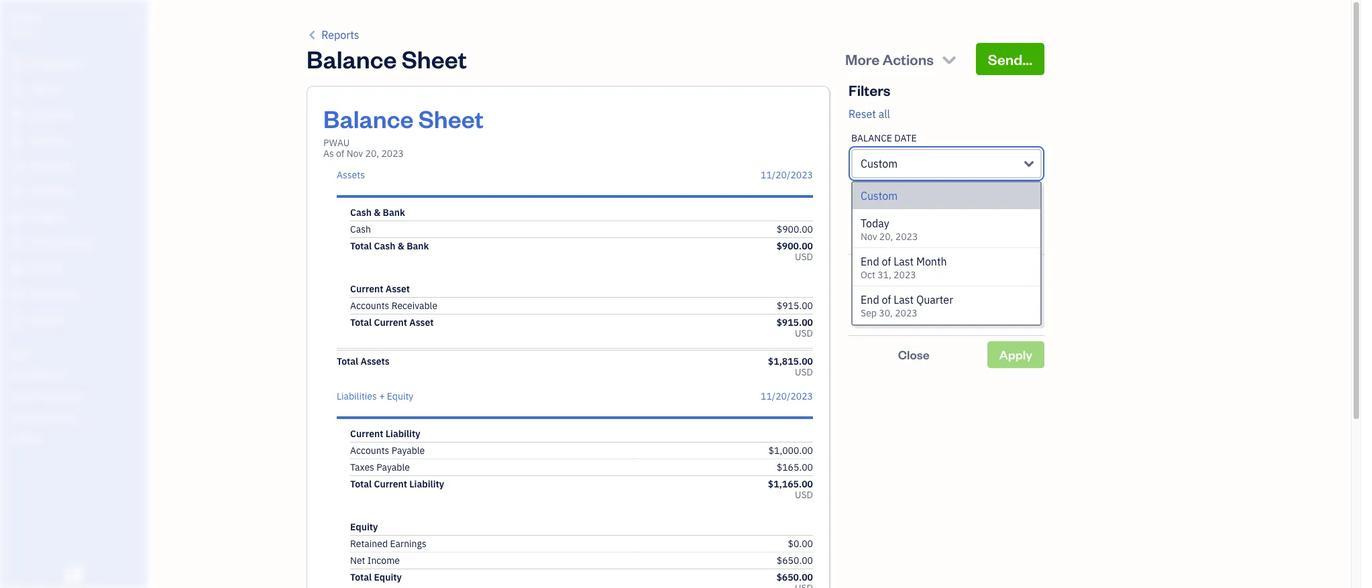 Task type: vqa. For each thing, say whether or not it's contained in the screenshot.


Task type: describe. For each thing, give the bounding box(es) containing it.
sheet for balance sheet pwau as of nov 20, 2023
[[418, 103, 484, 134]]

pwau inside balance sheet pwau as of nov 20, 2023
[[323, 137, 350, 149]]

sheet for balance sheet
[[402, 43, 467, 74]]

timer image
[[9, 237, 25, 250]]

close button
[[849, 341, 979, 368]]

reset all button
[[849, 106, 890, 122]]

$165.00
[[777, 462, 813, 474]]

reports button
[[307, 27, 359, 43]]

dashboard image
[[9, 58, 25, 72]]

$1,165.00
[[768, 478, 813, 490]]

of inside balance sheet pwau as of nov 20, 2023
[[336, 148, 344, 160]]

0 horizontal spatial bank
[[383, 207, 405, 219]]

2023 inside balance sheet pwau as of nov 20, 2023
[[381, 148, 404, 160]]

invoice image
[[9, 135, 25, 148]]

20, inside balance sheet pwau as of nov 20, 2023
[[365, 148, 379, 160]]

total current asset
[[350, 317, 434, 329]]

dates
[[920, 227, 947, 240]]

settings image
[[10, 433, 144, 444]]

project image
[[9, 211, 25, 225]]

money image
[[9, 262, 25, 276]]

reports
[[321, 28, 359, 42]]

filters
[[849, 80, 891, 99]]

end for end of last month
[[861, 255, 879, 268]]

2023 inside 'end of last quarter sep 30, 2023'
[[895, 307, 918, 319]]

accounting method group
[[851, 265, 1042, 325]]

net income
[[350, 555, 400, 567]]

apps image
[[10, 347, 144, 358]]

last for month
[[894, 255, 914, 268]]

end of last month oct 31, 2023
[[861, 255, 947, 281]]

(cash-
[[921, 307, 952, 321]]

total for total current asset
[[350, 317, 372, 329]]

quarter
[[916, 293, 953, 307]]

billed
[[873, 286, 900, 299]]

Date in MM/DD/YYYY format text field
[[851, 184, 1042, 213]]

balance for balance sheet
[[307, 43, 397, 74]]

bank connections image
[[10, 412, 144, 423]]

$1,165.00 usd
[[768, 478, 813, 501]]

today nov 20, 2023
[[861, 217, 918, 243]]

total current liability
[[350, 478, 444, 490]]

$915.00 usd
[[776, 317, 813, 339]]

cash & bank
[[350, 207, 405, 219]]

cash for cash & bank
[[350, 207, 372, 219]]

retained earnings
[[350, 538, 426, 550]]

reset all
[[849, 107, 890, 121]]

+
[[379, 390, 385, 402]]

end of last quarter sep 30, 2023
[[861, 293, 953, 319]]

payment image
[[9, 160, 25, 174]]

sep
[[861, 307, 877, 319]]

list box inside the balance date element
[[853, 182, 1040, 325]]

balance date
[[851, 132, 917, 144]]

accounts for accounts payable
[[350, 445, 389, 457]]

main element
[[0, 0, 181, 588]]

custom inside date range field
[[861, 157, 898, 170]]

receivable
[[392, 300, 437, 312]]

accounts payable
[[350, 445, 425, 457]]

0 vertical spatial liability
[[386, 428, 420, 440]]

current up accounts payable
[[350, 428, 383, 440]]

1 horizontal spatial bank
[[407, 240, 429, 252]]

(accrual)
[[903, 286, 946, 299]]

chevrondown image
[[940, 50, 958, 68]]

11/20/2023 for $1,000.00
[[761, 390, 813, 402]]

accounts receivable
[[350, 300, 437, 312]]

end for end of last quarter
[[861, 293, 879, 307]]

$900.00 for $900.00
[[777, 223, 813, 235]]

$915.00 for $915.00 usd
[[776, 317, 813, 329]]

$650.00 for total
[[776, 572, 813, 584]]

balance for balance sheet pwau as of nov 20, 2023
[[323, 103, 414, 134]]

1 vertical spatial equity
[[350, 521, 378, 533]]

accounting method option group
[[851, 282, 1042, 325]]

nov inside today nov 20, 2023
[[861, 231, 877, 243]]

pwau inside main "element"
[[11, 12, 42, 25]]

accounting method
[[851, 265, 933, 277]]

$1,815.00 usd
[[768, 356, 813, 378]]

$1,000.00
[[768, 445, 813, 457]]

send… button
[[976, 43, 1044, 75]]

0 vertical spatial equity
[[387, 390, 413, 402]]

$915.00 for $915.00
[[777, 300, 813, 312]]

chart image
[[9, 288, 25, 301]]

total for total current liability
[[350, 478, 372, 490]]

current down taxes payable
[[374, 478, 407, 490]]

usd for $915.00
[[795, 327, 813, 339]]

1 vertical spatial assets
[[361, 356, 390, 368]]

today
[[861, 217, 889, 230]]



Task type: locate. For each thing, give the bounding box(es) containing it.
method
[[901, 265, 933, 277]]

1 vertical spatial end
[[861, 293, 879, 307]]

balance down the reports
[[307, 43, 397, 74]]

1 last from the top
[[894, 255, 914, 268]]

sheet inside balance sheet pwau as of nov 20, 2023
[[418, 103, 484, 134]]

accounts down "current asset"
[[350, 300, 389, 312]]

asset
[[386, 283, 410, 295], [409, 317, 434, 329]]

more actions
[[845, 50, 934, 68]]

of up 31,
[[882, 255, 891, 268]]

2 vertical spatial equity
[[374, 572, 402, 584]]

end
[[861, 255, 879, 268], [861, 293, 879, 307]]

bank up "current asset"
[[407, 240, 429, 252]]

1 $915.00 from the top
[[777, 300, 813, 312]]

usd inside $1,165.00 usd
[[795, 489, 813, 501]]

1 vertical spatial liability
[[409, 478, 444, 490]]

last up collected
[[894, 293, 914, 307]]

total
[[350, 240, 372, 252], [350, 317, 372, 329], [337, 356, 358, 368], [350, 478, 372, 490], [350, 572, 372, 584]]

pwau
[[11, 12, 42, 25], [323, 137, 350, 149]]

balance
[[851, 132, 892, 144]]

1 vertical spatial sheet
[[418, 103, 484, 134]]

&
[[374, 207, 381, 219], [398, 240, 404, 252]]

retained
[[350, 538, 388, 550]]

last inside end of last month oct 31, 2023
[[894, 255, 914, 268]]

total for total equity
[[350, 572, 372, 584]]

asset up accounts receivable
[[386, 283, 410, 295]]

taxes
[[350, 462, 374, 474]]

0 vertical spatial end
[[861, 255, 879, 268]]

2023 right the 30,
[[895, 307, 918, 319]]

liabilities
[[337, 390, 377, 402]]

total assets
[[337, 356, 390, 368]]

bank up total cash & bank
[[383, 207, 405, 219]]

0 horizontal spatial &
[[374, 207, 381, 219]]

3 usd from the top
[[795, 366, 813, 378]]

& down cash & bank
[[398, 240, 404, 252]]

current liability
[[350, 428, 420, 440]]

1 vertical spatial pwau
[[323, 137, 350, 149]]

usd for $1,815.00
[[795, 366, 813, 378]]

of up the 30,
[[882, 293, 891, 307]]

all
[[879, 107, 890, 121]]

$650.00 for net income
[[777, 555, 813, 567]]

nov inside balance sheet pwau as of nov 20, 2023
[[347, 148, 363, 160]]

actions
[[882, 50, 934, 68]]

taxes payable
[[350, 462, 410, 474]]

client image
[[9, 84, 25, 97]]

reset
[[849, 107, 876, 121]]

0 vertical spatial bank
[[383, 207, 405, 219]]

total down net
[[350, 572, 372, 584]]

2 end from the top
[[861, 293, 879, 307]]

1 custom from the top
[[861, 157, 898, 170]]

0 vertical spatial payable
[[392, 445, 425, 457]]

last
[[894, 255, 914, 268], [894, 293, 914, 307]]

last left 'month'
[[894, 255, 914, 268]]

based)
[[952, 307, 986, 321]]

total cash & bank
[[350, 240, 429, 252]]

equity down income
[[374, 572, 402, 584]]

items and services image
[[10, 390, 144, 401]]

2023 up billed (accrual)
[[894, 269, 916, 281]]

0 horizontal spatial 20,
[[365, 148, 379, 160]]

0 horizontal spatial pwau
[[11, 12, 42, 25]]

1 vertical spatial $915.00
[[776, 317, 813, 329]]

$900.00 for $900.00 usd
[[776, 240, 813, 252]]

collected (cash-based)
[[873, 307, 986, 321]]

accounts up the taxes
[[350, 445, 389, 457]]

payable up total current liability
[[376, 462, 410, 474]]

estimate image
[[9, 109, 25, 123]]

last inside 'end of last quarter sep 30, 2023'
[[894, 293, 914, 307]]

end inside end of last month oct 31, 2023
[[861, 255, 879, 268]]

2023 inside today nov 20, 2023
[[895, 231, 918, 243]]

0 vertical spatial $650.00
[[777, 555, 813, 567]]

1 vertical spatial payable
[[376, 462, 410, 474]]

oct
[[861, 269, 875, 281]]

close
[[898, 347, 930, 362]]

11/20/2023 for $900.00
[[761, 169, 813, 181]]

liabilities + equity
[[337, 390, 413, 402]]

date
[[894, 132, 917, 144]]

report image
[[9, 313, 25, 327]]

equity
[[387, 390, 413, 402], [350, 521, 378, 533], [374, 572, 402, 584]]

list box containing custom
[[853, 182, 1040, 325]]

0 vertical spatial assets
[[337, 169, 365, 181]]

0 vertical spatial custom
[[861, 157, 898, 170]]

1 vertical spatial bank
[[407, 240, 429, 252]]

assets up cash & bank
[[337, 169, 365, 181]]

1 accounts from the top
[[350, 300, 389, 312]]

$915.00
[[777, 300, 813, 312], [776, 317, 813, 329]]

& up total cash & bank
[[374, 207, 381, 219]]

0 vertical spatial balance
[[307, 43, 397, 74]]

1 vertical spatial $650.00
[[776, 572, 813, 584]]

0 vertical spatial 11/20/2023
[[761, 169, 813, 181]]

equity right +
[[387, 390, 413, 402]]

1 vertical spatial asset
[[409, 317, 434, 329]]

1 vertical spatial of
[[882, 255, 891, 268]]

1 vertical spatial balance
[[323, 103, 414, 134]]

0 vertical spatial accounts
[[350, 300, 389, 312]]

list box
[[853, 182, 1040, 325]]

1 vertical spatial custom
[[861, 189, 898, 203]]

last for quarter
[[894, 293, 914, 307]]

end up oct
[[861, 255, 879, 268]]

$900.00
[[777, 223, 813, 235], [776, 240, 813, 252]]

balance date element
[[849, 122, 1044, 326]]

income
[[367, 555, 400, 567]]

2 11/20/2023 from the top
[[761, 390, 813, 402]]

total down the taxes
[[350, 478, 372, 490]]

20, right as
[[365, 148, 379, 160]]

1 11/20/2023 from the top
[[761, 169, 813, 181]]

0 vertical spatial $900.00
[[777, 223, 813, 235]]

$650.00
[[777, 555, 813, 567], [776, 572, 813, 584]]

0 vertical spatial 20,
[[365, 148, 379, 160]]

usd
[[795, 251, 813, 263], [795, 327, 813, 339], [795, 366, 813, 378], [795, 489, 813, 501]]

end up sep on the bottom of the page
[[861, 293, 879, 307]]

as
[[323, 148, 334, 160]]

of inside 'end of last quarter sep 30, 2023'
[[882, 293, 891, 307]]

chevronleft image
[[307, 27, 319, 43]]

team members image
[[10, 369, 144, 380]]

0 vertical spatial nov
[[347, 148, 363, 160]]

current down accounts receivable
[[374, 317, 407, 329]]

expense image
[[9, 186, 25, 199]]

2 vertical spatial of
[[882, 293, 891, 307]]

1 horizontal spatial 20,
[[879, 231, 893, 243]]

freshbooks image
[[63, 567, 85, 583]]

$0.00
[[788, 538, 813, 550]]

0 vertical spatial cash
[[350, 207, 372, 219]]

billed (accrual)
[[873, 286, 946, 299]]

current up accounts receivable
[[350, 283, 383, 295]]

assets
[[337, 169, 365, 181], [361, 356, 390, 368]]

more
[[845, 50, 880, 68]]

20, inside today nov 20, 2023
[[879, 231, 893, 243]]

bank
[[383, 207, 405, 219], [407, 240, 429, 252]]

send…
[[988, 50, 1032, 68]]

cash
[[350, 207, 372, 219], [350, 223, 371, 235], [374, 240, 395, 252]]

payable down current liability
[[392, 445, 425, 457]]

31,
[[878, 269, 891, 281]]

current asset
[[350, 283, 410, 295]]

nov right as
[[347, 148, 363, 160]]

payable for accounts payable
[[392, 445, 425, 457]]

custom
[[861, 157, 898, 170], [861, 189, 898, 203]]

total down cash & bank
[[350, 240, 372, 252]]

compare dates
[[873, 227, 947, 240]]

0 vertical spatial of
[[336, 148, 344, 160]]

2 usd from the top
[[795, 327, 813, 339]]

1 horizontal spatial pwau
[[323, 137, 350, 149]]

sheet
[[402, 43, 467, 74], [418, 103, 484, 134]]

1 vertical spatial nov
[[861, 231, 877, 243]]

payable for taxes payable
[[376, 462, 410, 474]]

30,
[[879, 307, 893, 319]]

4 usd from the top
[[795, 489, 813, 501]]

2 $915.00 from the top
[[776, 317, 813, 329]]

1 vertical spatial 11/20/2023
[[761, 390, 813, 402]]

$915.00 up $1,815.00 in the bottom of the page
[[776, 317, 813, 329]]

current
[[350, 283, 383, 295], [374, 317, 407, 329], [350, 428, 383, 440], [374, 478, 407, 490]]

owner
[[11, 27, 35, 37]]

liability
[[386, 428, 420, 440], [409, 478, 444, 490]]

end inside 'end of last quarter sep 30, 2023'
[[861, 293, 879, 307]]

usd inside $915.00 usd
[[795, 327, 813, 339]]

1 end from the top
[[861, 255, 879, 268]]

cash for cash
[[350, 223, 371, 235]]

2 last from the top
[[894, 293, 914, 307]]

1 vertical spatial cash
[[350, 223, 371, 235]]

2 $650.00 from the top
[[776, 572, 813, 584]]

0 vertical spatial $915.00
[[777, 300, 813, 312]]

usd for $1,165.00
[[795, 489, 813, 501]]

balance sheet pwau as of nov 20, 2023
[[323, 103, 484, 160]]

nov
[[347, 148, 363, 160], [861, 231, 877, 243]]

net
[[350, 555, 365, 567]]

2023 left dates
[[895, 231, 918, 243]]

accounts
[[350, 300, 389, 312], [350, 445, 389, 457]]

2023 up cash & bank
[[381, 148, 404, 160]]

pwau owner
[[11, 12, 42, 37]]

usd inside $900.00 usd
[[795, 251, 813, 263]]

1 vertical spatial $900.00
[[776, 240, 813, 252]]

of inside end of last month oct 31, 2023
[[882, 255, 891, 268]]

compare
[[873, 227, 917, 240]]

asset down receivable
[[409, 317, 434, 329]]

2 custom from the top
[[861, 189, 898, 203]]

liability down taxes payable
[[409, 478, 444, 490]]

1 $650.00 from the top
[[777, 555, 813, 567]]

1 horizontal spatial &
[[398, 240, 404, 252]]

$1,815.00
[[768, 356, 813, 368]]

11/20/2023
[[761, 169, 813, 181], [761, 390, 813, 402]]

2 vertical spatial cash
[[374, 240, 395, 252]]

of for end of last month
[[882, 255, 891, 268]]

usd for $900.00
[[795, 251, 813, 263]]

0 vertical spatial sheet
[[402, 43, 467, 74]]

total up liabilities
[[337, 356, 358, 368]]

2023 inside end of last month oct 31, 2023
[[894, 269, 916, 281]]

balance inside balance sheet pwau as of nov 20, 2023
[[323, 103, 414, 134]]

usd inside $1,815.00 usd
[[795, 366, 813, 378]]

custom up today
[[861, 189, 898, 203]]

total down accounts receivable
[[350, 317, 372, 329]]

20,
[[365, 148, 379, 160], [879, 231, 893, 243]]

1 $900.00 from the top
[[777, 223, 813, 235]]

2023
[[381, 148, 404, 160], [895, 231, 918, 243], [894, 269, 916, 281], [895, 307, 918, 319]]

liability up accounts payable
[[386, 428, 420, 440]]

accounts for accounts receivable
[[350, 300, 389, 312]]

accounting
[[851, 265, 898, 277]]

$900.00 usd
[[776, 240, 813, 263]]

month
[[916, 255, 947, 268]]

2 accounts from the top
[[350, 445, 389, 457]]

more actions button
[[833, 43, 971, 75]]

of right as
[[336, 148, 344, 160]]

balance
[[307, 43, 397, 74], [323, 103, 414, 134]]

total for total cash & bank
[[350, 240, 372, 252]]

balance up as
[[323, 103, 414, 134]]

0 vertical spatial &
[[374, 207, 381, 219]]

balance sheet
[[307, 43, 467, 74]]

0 vertical spatial pwau
[[11, 12, 42, 25]]

of
[[336, 148, 344, 160], [882, 255, 891, 268], [882, 293, 891, 307]]

custom down balance date at the top of the page
[[861, 157, 898, 170]]

1 vertical spatial 20,
[[879, 231, 893, 243]]

1 vertical spatial last
[[894, 293, 914, 307]]

20, down today
[[879, 231, 893, 243]]

nov down today
[[861, 231, 877, 243]]

collected
[[873, 307, 918, 321]]

total for total assets
[[337, 356, 358, 368]]

1 vertical spatial &
[[398, 240, 404, 252]]

earnings
[[390, 538, 426, 550]]

0 horizontal spatial nov
[[347, 148, 363, 160]]

total equity
[[350, 572, 402, 584]]

payable
[[392, 445, 425, 457], [376, 462, 410, 474]]

2 $900.00 from the top
[[776, 240, 813, 252]]

Date Range field
[[851, 149, 1042, 178]]

equity up the "retained"
[[350, 521, 378, 533]]

assets up liabilities + equity
[[361, 356, 390, 368]]

0 vertical spatial last
[[894, 255, 914, 268]]

$915.00 up $915.00 usd
[[777, 300, 813, 312]]

1 horizontal spatial nov
[[861, 231, 877, 243]]

0 vertical spatial asset
[[386, 283, 410, 295]]

1 vertical spatial accounts
[[350, 445, 389, 457]]

1 usd from the top
[[795, 251, 813, 263]]

of for end of last quarter
[[882, 293, 891, 307]]



